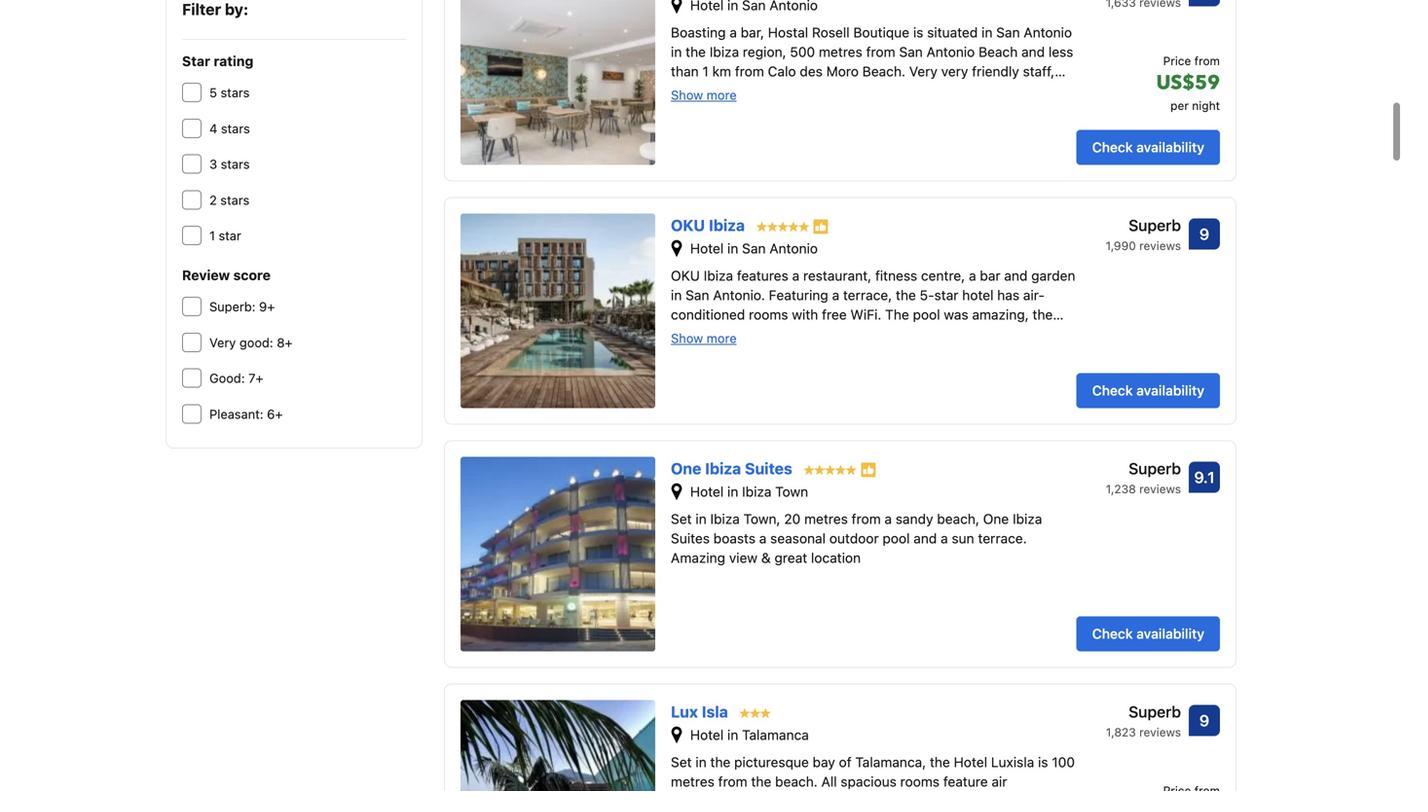 Task type: describe. For each thing, give the bounding box(es) containing it.
is inside boasting a bar, hostal rosell boutique is situated in san antonio in the ibiza region, 500 metres from san antonio beach and less than 1 km from calo des moro beach. show more
[[913, 24, 924, 41]]

hotel in ibiza town
[[690, 484, 808, 500]]

suites inside set in ibiza town, 20 metres from a sandy beach, one ibiza suites boasts a seasonal outdoor pool and a sun terrace. amazing view & great location
[[671, 531, 710, 547]]

terrace.
[[978, 531, 1027, 547]]

set for set in ibiza town, 20 metres from a sandy beach, one ibiza suites boasts a seasonal outdoor pool and a sun terrace. amazing view & great location
[[671, 511, 692, 527]]

1,990
[[1106, 239, 1136, 253]]

a left bar
[[969, 268, 976, 284]]

garden
[[1031, 268, 1076, 284]]

location
[[811, 550, 861, 566]]

bay
[[813, 755, 835, 771]]

wifi.
[[851, 307, 882, 323]]

rating
[[214, 53, 254, 69]]

from down region,
[[735, 63, 764, 79]]

bar,
[[741, 24, 764, 41]]

hostal rosell boutique, hotel in san antonio image
[[461, 0, 655, 165]]

less
[[1049, 44, 1073, 60]]

fitness
[[875, 268, 917, 284]]

san up beach
[[996, 24, 1020, 41]]

good:
[[209, 371, 245, 386]]

in down the oku ibiza
[[727, 240, 738, 256]]

&
[[761, 550, 771, 566]]

in inside set in ibiza town, 20 metres from a sandy beach, one ibiza suites boasts a seasonal outdoor pool and a sun terrace. amazing view & great location
[[696, 511, 707, 527]]

review score
[[182, 267, 271, 283]]

air-
[[1023, 287, 1045, 303]]

situated
[[927, 24, 978, 41]]

check availability for 1,238 reviews
[[1092, 626, 1205, 642]]

5 stars image for one ibiza suites
[[804, 465, 857, 475]]

star rating
[[182, 53, 254, 69]]

one inside set in ibiza town, 20 metres from a sandy beach, one ibiza suites boasts a seasonal outdoor pool and a sun terrace. amazing view & great location
[[983, 511, 1009, 527]]

rosell
[[812, 24, 850, 41]]

and inside set in ibiza town, 20 metres from a sandy beach, one ibiza suites boasts a seasonal outdoor pool and a sun terrace. amazing view & great location
[[914, 531, 937, 547]]

with
[[792, 307, 818, 323]]

isla
[[702, 703, 728, 721]]

the up feature
[[930, 755, 950, 771]]

hotel inside set in the picturesque bay of talamanca, the hotel luxisla is 100 metres from the beach. all spacious rooms feature ai
[[954, 755, 987, 771]]

1 star
[[209, 229, 241, 243]]

lux
[[671, 703, 698, 721]]

in inside set in the picturesque bay of talamanca, the hotel luxisla is 100 metres from the beach. all spacious rooms feature ai
[[696, 755, 707, 771]]

features
[[737, 268, 789, 284]]

feature
[[943, 774, 988, 790]]

oku ibiza
[[671, 216, 749, 235]]

5 stars
[[209, 85, 250, 100]]

than
[[671, 63, 699, 79]]

one ibiza suites, hotel in ibiza town image
[[461, 457, 655, 652]]

set in the picturesque bay of talamanca, the hotel luxisla is 100 metres from the beach. all spacious rooms feature ai
[[671, 755, 1075, 792]]

superb for one ibiza suites
[[1129, 459, 1181, 478]]

a left sun
[[941, 531, 948, 547]]

8+
[[277, 335, 293, 350]]

moro
[[826, 63, 859, 79]]

a inside boasting a bar, hostal rosell boutique is situated in san antonio in the ibiza region, 500 metres from san antonio beach and less than 1 km from calo des moro beach. show more
[[730, 24, 737, 41]]

boasting
[[671, 24, 726, 41]]

reviews for one ibiza suites
[[1139, 482, 1181, 496]]

check for us$59
[[1092, 139, 1133, 155]]

oku for oku ibiza features a restaurant, fitness centre, a bar and garden in san antonio. featuring a terrace, the 5-star hotel has air- conditioned rooms with free wifi. show more
[[671, 268, 700, 284]]

good:
[[239, 335, 273, 350]]

stars for 5 stars
[[221, 85, 250, 100]]

ibiza inside boasting a bar, hostal rosell boutique is situated in san antonio in the ibiza region, 500 metres from san antonio beach and less than 1 km from calo des moro beach. show more
[[710, 44, 739, 60]]

san inside oku ibiza features a restaurant, fitness centre, a bar and garden in san antonio. featuring a terrace, the 5-star hotel has air- conditioned rooms with free wifi. show more
[[686, 287, 709, 303]]

free
[[822, 307, 847, 323]]

superb:
[[209, 299, 256, 314]]

500
[[790, 44, 815, 60]]

group for star rating
[[182, 83, 406, 246]]

check availability link for 1,238 reviews
[[1077, 617, 1220, 652]]

metres inside set in ibiza town, 20 metres from a sandy beach, one ibiza suites boasts a seasonal outdoor pool and a sun terrace. amazing view & great location
[[804, 511, 848, 527]]

sandy
[[896, 511, 933, 527]]

2 stars
[[209, 193, 250, 207]]

20
[[784, 511, 801, 527]]

check availability link for 1,990 reviews
[[1077, 373, 1220, 408]]

reviews for oku ibiza
[[1139, 239, 1181, 253]]

superb 1,990 reviews
[[1106, 216, 1181, 253]]

2 horizontal spatial antonio
[[1024, 24, 1072, 41]]

a down the town,
[[759, 531, 767, 547]]

1 inside boasting a bar, hostal rosell boutique is situated in san antonio in the ibiza region, 500 metres from san antonio beach and less than 1 km from calo des moro beach. show more
[[702, 63, 709, 79]]

availability for 1,238 reviews
[[1137, 626, 1205, 642]]

ibiza up hotel in san antonio
[[709, 216, 745, 235]]

picturesque
[[734, 755, 809, 771]]

from inside price from us$59 per night
[[1195, 54, 1220, 67]]

ibiza up boasts
[[710, 511, 740, 527]]

spacious
[[841, 774, 897, 790]]

ibiza up terrace.
[[1013, 511, 1042, 527]]

score
[[233, 267, 271, 283]]

all
[[821, 774, 837, 790]]

5
[[209, 85, 217, 100]]

very good: 8+
[[209, 335, 293, 350]]

hotel for one
[[690, 484, 724, 500]]

star inside oku ibiza features a restaurant, fitness centre, a bar and garden in san antonio. featuring a terrace, the 5-star hotel has air- conditioned rooms with free wifi. show more
[[934, 287, 959, 303]]

rooms inside oku ibiza features a restaurant, fitness centre, a bar and garden in san antonio. featuring a terrace, the 5-star hotel has air- conditioned rooms with free wifi. show more
[[749, 307, 788, 323]]

has
[[997, 287, 1020, 303]]

great
[[775, 550, 807, 566]]

in down one ibiza suites
[[727, 484, 738, 500]]

check availability for 1,990 reviews
[[1092, 383, 1205, 399]]

featuring
[[769, 287, 828, 303]]

in up beach
[[982, 24, 993, 41]]

hotel
[[962, 287, 994, 303]]

beach.
[[863, 63, 906, 79]]

0 horizontal spatial star
[[219, 229, 241, 243]]

boasting a bar, hostal rosell boutique is situated in san antonio in the ibiza region, 500 metres from san antonio beach and less than 1 km from calo des moro beach. show more
[[671, 24, 1073, 102]]

5 stars image for oku ibiza
[[756, 222, 809, 232]]

pool
[[883, 531, 910, 547]]

scored 9.2 element
[[1189, 0, 1220, 6]]

superb: 9+
[[209, 299, 275, 314]]

pleasant: 6+
[[209, 407, 283, 422]]

superb inside superb 1,823 reviews
[[1129, 703, 1181, 721]]

superb 1,238 reviews
[[1106, 459, 1181, 496]]

9 for superb 1,990 reviews
[[1200, 225, 1210, 243]]

per
[[1171, 99, 1189, 112]]

conditioned
[[671, 307, 745, 323]]

9.1
[[1194, 468, 1215, 487]]

3
[[209, 157, 217, 172]]

oku ibiza features a restaurant, fitness centre, a bar and garden in san antonio. featuring a terrace, the 5-star hotel has air- conditioned rooms with free wifi. show more
[[671, 268, 1076, 346]]

bar
[[980, 268, 1001, 284]]

san up "beach."
[[899, 44, 923, 60]]

more inside boasting a bar, hostal rosell boutique is situated in san antonio in the ibiza region, 500 metres from san antonio beach and less than 1 km from calo des moro beach. show more
[[707, 88, 737, 102]]

2
[[209, 193, 217, 207]]

check for 1,238 reviews
[[1092, 626, 1133, 642]]

lux isla
[[671, 703, 732, 721]]

of
[[839, 755, 852, 771]]

beach,
[[937, 511, 980, 527]]

check for 1,990 reviews
[[1092, 383, 1133, 399]]

rooms inside set in the picturesque bay of talamanca, the hotel luxisla is 100 metres from the beach. all spacious rooms feature ai
[[900, 774, 940, 790]]

boutique
[[853, 24, 910, 41]]

9+
[[259, 299, 275, 314]]

region,
[[743, 44, 786, 60]]

metres inside boasting a bar, hostal rosell boutique is situated in san antonio in the ibiza region, 500 metres from san antonio beach and less than 1 km from calo des moro beach. show more
[[819, 44, 863, 60]]

pleasant:
[[209, 407, 264, 422]]

hostal
[[768, 24, 808, 41]]

scored 9 element for superb 1,990 reviews
[[1189, 218, 1220, 250]]



Task type: locate. For each thing, give the bounding box(es) containing it.
0 vertical spatial show
[[671, 88, 703, 102]]

1 vertical spatial suites
[[671, 531, 710, 547]]

suites up amazing
[[671, 531, 710, 547]]

group containing 5 stars
[[182, 83, 406, 246]]

amazing
[[671, 550, 725, 566]]

1 check availability link from the top
[[1077, 130, 1220, 165]]

town
[[775, 484, 808, 500]]

ibiza inside oku ibiza features a restaurant, fitness centre, a bar and garden in san antonio. featuring a terrace, the 5-star hotel has air- conditioned rooms with free wifi. show more
[[704, 268, 733, 284]]

from inside set in the picturesque bay of talamanca, the hotel luxisla is 100 metres from the beach. all spacious rooms feature ai
[[718, 774, 748, 790]]

show more button for 1,990 reviews
[[671, 330, 737, 346]]

availability up superb 1,823 reviews
[[1137, 626, 1205, 642]]

in inside oku ibiza features a restaurant, fitness centre, a bar and garden in san antonio. featuring a terrace, the 5-star hotel has air- conditioned rooms with free wifi. show more
[[671, 287, 682, 303]]

1 vertical spatial show more button
[[671, 330, 737, 346]]

1 horizontal spatial one
[[983, 511, 1009, 527]]

1 horizontal spatial is
[[1038, 755, 1048, 771]]

0 vertical spatial reviews
[[1139, 239, 1181, 253]]

1 vertical spatial show
[[671, 331, 703, 346]]

5-
[[920, 287, 934, 303]]

superb up 1,823
[[1129, 703, 1181, 721]]

1 set from the top
[[671, 511, 692, 527]]

1 horizontal spatial suites
[[745, 459, 792, 478]]

1 left km
[[702, 63, 709, 79]]

0 vertical spatial superb
[[1129, 216, 1181, 235]]

sun
[[952, 531, 974, 547]]

4 stars
[[209, 121, 250, 136]]

1,238
[[1106, 482, 1136, 496]]

a up featuring
[[792, 268, 800, 284]]

1 vertical spatial antonio
[[927, 44, 975, 60]]

night
[[1192, 99, 1220, 112]]

a up free
[[832, 287, 840, 303]]

ibiza up hotel in ibiza town
[[705, 459, 741, 478]]

2 check availability link from the top
[[1077, 373, 1220, 408]]

group
[[182, 83, 406, 246], [182, 297, 406, 425]]

2 stars from the top
[[221, 121, 250, 136]]

show more button down conditioned
[[671, 330, 737, 346]]

1 vertical spatial scored 9 element
[[1189, 705, 1220, 736]]

reviews inside superb 1,990 reviews
[[1139, 239, 1181, 253]]

and down sandy
[[914, 531, 937, 547]]

in down isla
[[727, 727, 738, 743]]

superb up 1,990
[[1129, 216, 1181, 235]]

centre,
[[921, 268, 965, 284]]

set up amazing
[[671, 511, 692, 527]]

star down 2 stars
[[219, 229, 241, 243]]

reviews
[[1139, 239, 1181, 253], [1139, 482, 1181, 496], [1139, 726, 1181, 739]]

us$59
[[1157, 69, 1220, 96]]

boasts
[[714, 531, 756, 547]]

stars for 4 stars
[[221, 121, 250, 136]]

hotel down lux isla
[[690, 727, 724, 743]]

3 stars image
[[740, 709, 771, 719]]

luxisla
[[991, 755, 1034, 771]]

0 vertical spatial show more button
[[671, 87, 737, 103]]

more down km
[[707, 88, 737, 102]]

1 vertical spatial star
[[934, 287, 959, 303]]

1 down 2
[[209, 229, 215, 243]]

1 vertical spatial oku
[[671, 268, 700, 284]]

2 group from the top
[[182, 297, 406, 425]]

is left 100
[[1038, 755, 1048, 771]]

suites up hotel in ibiza town
[[745, 459, 792, 478]]

set in ibiza town, 20 metres from a sandy beach, one ibiza suites boasts a seasonal outdoor pool and a sun terrace. amazing view & great location
[[671, 511, 1042, 566]]

hotel for lux
[[690, 727, 724, 743]]

0 vertical spatial 1
[[702, 63, 709, 79]]

1,823
[[1106, 726, 1136, 739]]

superb inside superb 1,238 reviews
[[1129, 459, 1181, 478]]

2 vertical spatial antonio
[[770, 240, 818, 256]]

2 vertical spatial metres
[[671, 774, 715, 790]]

1 horizontal spatial star
[[934, 287, 959, 303]]

0 vertical spatial group
[[182, 83, 406, 246]]

2 oku from the top
[[671, 268, 700, 284]]

talamanca,
[[855, 755, 926, 771]]

2 vertical spatial and
[[914, 531, 937, 547]]

0 vertical spatial and
[[1022, 44, 1045, 60]]

is left "situated"
[[913, 24, 924, 41]]

the left the 5-
[[896, 287, 916, 303]]

1 vertical spatial 5 stars image
[[804, 465, 857, 475]]

1 vertical spatial 9
[[1200, 712, 1210, 730]]

hotel down the oku ibiza
[[690, 240, 724, 256]]

9 for superb 1,823 reviews
[[1200, 712, 1210, 730]]

oku up hotel in san antonio
[[671, 216, 705, 235]]

suites
[[745, 459, 792, 478], [671, 531, 710, 547]]

0 horizontal spatial rooms
[[749, 307, 788, 323]]

stars right 3
[[221, 157, 250, 172]]

superb inside superb 1,990 reviews
[[1129, 216, 1181, 235]]

calo
[[768, 63, 796, 79]]

0 vertical spatial check
[[1092, 139, 1133, 155]]

2 scored 9 element from the top
[[1189, 705, 1220, 736]]

2 show more button from the top
[[671, 330, 737, 346]]

0 vertical spatial star
[[219, 229, 241, 243]]

0 horizontal spatial antonio
[[770, 240, 818, 256]]

check up superb 1,823 reviews
[[1092, 626, 1133, 642]]

beach.
[[775, 774, 818, 790]]

antonio.
[[713, 287, 765, 303]]

9 right superb 1,990 reviews
[[1200, 225, 1210, 243]]

2 9 from the top
[[1200, 712, 1210, 730]]

0 vertical spatial metres
[[819, 44, 863, 60]]

2 availability from the top
[[1137, 383, 1205, 399]]

2 vertical spatial superb
[[1129, 703, 1181, 721]]

oku
[[671, 216, 705, 235], [671, 268, 700, 284]]

more inside oku ibiza features a restaurant, fitness centre, a bar and garden in san antonio. featuring a terrace, the 5-star hotel has air- conditioned rooms with free wifi. show more
[[707, 331, 737, 346]]

1 horizontal spatial antonio
[[927, 44, 975, 60]]

in up amazing
[[696, 511, 707, 527]]

2 vertical spatial check availability link
[[1077, 617, 1220, 652]]

metres right 20
[[804, 511, 848, 527]]

0 horizontal spatial 1
[[209, 229, 215, 243]]

metres up moro
[[819, 44, 863, 60]]

0 vertical spatial set
[[671, 511, 692, 527]]

ibiza up km
[[710, 44, 739, 60]]

check availability
[[1092, 139, 1205, 155], [1092, 383, 1205, 399], [1092, 626, 1205, 642]]

reviews inside superb 1,238 reviews
[[1139, 482, 1181, 496]]

1 9 from the top
[[1200, 225, 1210, 243]]

set
[[671, 511, 692, 527], [671, 755, 692, 771]]

check up superb 1,238 reviews
[[1092, 383, 1133, 399]]

one up hotel in ibiza town
[[671, 459, 701, 478]]

show inside oku ibiza features a restaurant, fitness centre, a bar and garden in san antonio. featuring a terrace, the 5-star hotel has air- conditioned rooms with free wifi. show more
[[671, 331, 703, 346]]

from up outdoor
[[852, 511, 881, 527]]

1 vertical spatial set
[[671, 755, 692, 771]]

oku for oku ibiza
[[671, 216, 705, 235]]

in up conditioned
[[671, 287, 682, 303]]

reviews right 1,990
[[1139, 239, 1181, 253]]

1 group from the top
[[182, 83, 406, 246]]

stars right 5
[[221, 85, 250, 100]]

one up terrace.
[[983, 511, 1009, 527]]

show inside boasting a bar, hostal rosell boutique is situated in san antonio in the ibiza region, 500 metres from san antonio beach and less than 1 km from calo des moro beach. show more
[[671, 88, 703, 102]]

0 vertical spatial scored 9 element
[[1189, 218, 1220, 250]]

san
[[996, 24, 1020, 41], [899, 44, 923, 60], [742, 240, 766, 256], [686, 287, 709, 303]]

and left less
[[1022, 44, 1045, 60]]

seasonal
[[770, 531, 826, 547]]

and inside oku ibiza features a restaurant, fitness centre, a bar and garden in san antonio. featuring a terrace, the 5-star hotel has air- conditioned rooms with free wifi. show more
[[1004, 268, 1028, 284]]

terrace,
[[843, 287, 892, 303]]

good: 7+
[[209, 371, 263, 386]]

hotel down one ibiza suites
[[690, 484, 724, 500]]

1 vertical spatial one
[[983, 511, 1009, 527]]

star down centre,
[[934, 287, 959, 303]]

0 vertical spatial one
[[671, 459, 701, 478]]

metres inside set in the picturesque bay of talamanca, the hotel luxisla is 100 metres from the beach. all spacious rooms feature ai
[[671, 774, 715, 790]]

3 availability from the top
[[1137, 626, 1205, 642]]

reviews right 1,823
[[1139, 726, 1181, 739]]

2 reviews from the top
[[1139, 482, 1181, 496]]

0 horizontal spatial is
[[913, 24, 924, 41]]

scored 9.1 element
[[1189, 462, 1220, 493]]

show down conditioned
[[671, 331, 703, 346]]

2 check availability from the top
[[1092, 383, 1205, 399]]

and up has
[[1004, 268, 1028, 284]]

check up superb 1,990 reviews
[[1092, 139, 1133, 155]]

and inside boasting a bar, hostal rosell boutique is situated in san antonio in the ibiza region, 500 metres from san antonio beach and less than 1 km from calo des moro beach. show more
[[1022, 44, 1045, 60]]

from down 'picturesque'
[[718, 774, 748, 790]]

0 vertical spatial 9
[[1200, 225, 1210, 243]]

0 horizontal spatial one
[[671, 459, 701, 478]]

rooms down antonio.
[[749, 307, 788, 323]]

3 stars
[[209, 157, 250, 172]]

view
[[729, 550, 758, 566]]

1
[[702, 63, 709, 79], [209, 229, 215, 243]]

2 vertical spatial check
[[1092, 626, 1133, 642]]

from up us$59
[[1195, 54, 1220, 67]]

show more button for us$59
[[671, 87, 737, 103]]

scored 9 element
[[1189, 218, 1220, 250], [1189, 705, 1220, 736]]

1 vertical spatial check
[[1092, 383, 1133, 399]]

stars right the 4 in the top left of the page
[[221, 121, 250, 136]]

stars right 2
[[220, 193, 250, 207]]

100
[[1052, 755, 1075, 771]]

scored 9 element for superb 1,823 reviews
[[1189, 705, 1220, 736]]

1 show from the top
[[671, 88, 703, 102]]

restaurant,
[[803, 268, 872, 284]]

hotel in san antonio
[[690, 240, 818, 256]]

1 scored 9 element from the top
[[1189, 218, 1220, 250]]

1 vertical spatial and
[[1004, 268, 1028, 284]]

1 vertical spatial is
[[1038, 755, 1048, 771]]

0 vertical spatial 5 stars image
[[756, 222, 809, 232]]

show more button down km
[[671, 87, 737, 103]]

2 check from the top
[[1092, 383, 1133, 399]]

rooms down talamanca,
[[900, 774, 940, 790]]

reviews right 1,238
[[1139, 482, 1181, 496]]

0 vertical spatial rooms
[[749, 307, 788, 323]]

ibiza up the town,
[[742, 484, 772, 500]]

1 more from the top
[[707, 88, 737, 102]]

scored 9 element right superb 1,823 reviews
[[1189, 705, 1220, 736]]

group for review score
[[182, 297, 406, 425]]

more
[[707, 88, 737, 102], [707, 331, 737, 346]]

5 stars image
[[756, 222, 809, 232], [804, 465, 857, 475]]

superb 1,823 reviews
[[1106, 703, 1181, 739]]

town,
[[744, 511, 780, 527]]

hotel in talamanca
[[690, 727, 809, 743]]

1 vertical spatial reviews
[[1139, 482, 1181, 496]]

1 show more button from the top
[[671, 87, 737, 103]]

5 stars image up hotel in san antonio
[[756, 222, 809, 232]]

one
[[671, 459, 701, 478], [983, 511, 1009, 527]]

in up "than"
[[671, 44, 682, 60]]

0 horizontal spatial suites
[[671, 531, 710, 547]]

san up conditioned
[[686, 287, 709, 303]]

2 vertical spatial check availability
[[1092, 626, 1205, 642]]

beach
[[979, 44, 1018, 60]]

2 set from the top
[[671, 755, 692, 771]]

2 more from the top
[[707, 331, 737, 346]]

more down conditioned
[[707, 331, 737, 346]]

3 reviews from the top
[[1139, 726, 1181, 739]]

from inside set in ibiza town, 20 metres from a sandy beach, one ibiza suites boasts a seasonal outdoor pool and a sun terrace. amazing view & great location
[[852, 511, 881, 527]]

2 superb from the top
[[1129, 459, 1181, 478]]

review
[[182, 267, 230, 283]]

availability
[[1137, 139, 1205, 155], [1137, 383, 1205, 399], [1137, 626, 1205, 642]]

a
[[730, 24, 737, 41], [792, 268, 800, 284], [969, 268, 976, 284], [832, 287, 840, 303], [885, 511, 892, 527], [759, 531, 767, 547], [941, 531, 948, 547]]

the inside boasting a bar, hostal rosell boutique is situated in san antonio in the ibiza region, 500 metres from san antonio beach and less than 1 km from calo des moro beach. show more
[[686, 44, 706, 60]]

a up pool
[[885, 511, 892, 527]]

0 vertical spatial availability
[[1137, 139, 1205, 155]]

reviews inside superb 1,823 reviews
[[1139, 726, 1181, 739]]

availability up superb 1,238 reviews
[[1137, 383, 1205, 399]]

2 vertical spatial reviews
[[1139, 726, 1181, 739]]

1 check from the top
[[1092, 139, 1133, 155]]

4
[[209, 121, 217, 136]]

from down boutique
[[866, 44, 896, 60]]

stars
[[221, 85, 250, 100], [221, 121, 250, 136], [221, 157, 250, 172], [220, 193, 250, 207]]

the down hotel in talamanca
[[710, 755, 731, 771]]

9 right superb 1,823 reviews
[[1200, 712, 1210, 730]]

check availability link up superb 1,238 reviews
[[1077, 373, 1220, 408]]

scored 9 element right superb 1,990 reviews
[[1189, 218, 1220, 250]]

the down boasting
[[686, 44, 706, 60]]

check availability for us$59
[[1092, 139, 1205, 155]]

check availability link for us$59
[[1077, 130, 1220, 165]]

1 vertical spatial rooms
[[900, 774, 940, 790]]

availability for us$59
[[1137, 139, 1205, 155]]

very
[[209, 335, 236, 350]]

0 vertical spatial more
[[707, 88, 737, 102]]

hotel up feature
[[954, 755, 987, 771]]

a left bar,
[[730, 24, 737, 41]]

superb up 1,238
[[1129, 459, 1181, 478]]

0 vertical spatial is
[[913, 24, 924, 41]]

1 horizontal spatial 1
[[702, 63, 709, 79]]

set inside set in the picturesque bay of talamanca, the hotel luxisla is 100 metres from the beach. all spacious rooms feature ai
[[671, 755, 692, 771]]

1 stars from the top
[[221, 85, 250, 100]]

check availability link
[[1077, 130, 1220, 165], [1077, 373, 1220, 408], [1077, 617, 1220, 652]]

1 superb from the top
[[1129, 216, 1181, 235]]

1 vertical spatial group
[[182, 297, 406, 425]]

group containing superb: 9+
[[182, 297, 406, 425]]

set for set in the picturesque bay of talamanca, the hotel luxisla is 100 metres from the beach. all spacious rooms feature ai
[[671, 755, 692, 771]]

3 superb from the top
[[1129, 703, 1181, 721]]

check availability down per
[[1092, 139, 1205, 155]]

set down lux
[[671, 755, 692, 771]]

oku ibiza, hotel in san antonio image
[[461, 214, 655, 408]]

1 vertical spatial more
[[707, 331, 737, 346]]

9
[[1200, 225, 1210, 243], [1200, 712, 1210, 730]]

0 vertical spatial check availability link
[[1077, 130, 1220, 165]]

1 horizontal spatial rooms
[[900, 774, 940, 790]]

2 vertical spatial availability
[[1137, 626, 1205, 642]]

ibiza up antonio.
[[704, 268, 733, 284]]

antonio down "situated"
[[927, 44, 975, 60]]

price
[[1163, 54, 1191, 67]]

antonio up features
[[770, 240, 818, 256]]

show more button
[[671, 87, 737, 103], [671, 330, 737, 346]]

3 check from the top
[[1092, 626, 1133, 642]]

check availability up superb 1,238 reviews
[[1092, 383, 1205, 399]]

1 vertical spatial superb
[[1129, 459, 1181, 478]]

km
[[712, 63, 731, 79]]

price from us$59 per night
[[1157, 54, 1220, 112]]

talamanca
[[742, 727, 809, 743]]

availability down per
[[1137, 139, 1205, 155]]

metres
[[819, 44, 863, 60], [804, 511, 848, 527], [671, 774, 715, 790]]

in down lux isla
[[696, 755, 707, 771]]

hotel for oku
[[690, 240, 724, 256]]

2 show from the top
[[671, 331, 703, 346]]

1 availability from the top
[[1137, 139, 1205, 155]]

1 vertical spatial metres
[[804, 511, 848, 527]]

antonio up less
[[1024, 24, 1072, 41]]

1 vertical spatial check availability link
[[1077, 373, 1220, 408]]

is inside set in the picturesque bay of talamanca, the hotel luxisla is 100 metres from the beach. all spacious rooms feature ai
[[1038, 755, 1048, 771]]

check availability link down per
[[1077, 130, 1220, 165]]

show
[[671, 88, 703, 102], [671, 331, 703, 346]]

show down "than"
[[671, 88, 703, 102]]

1 oku from the top
[[671, 216, 705, 235]]

rooms
[[749, 307, 788, 323], [900, 774, 940, 790]]

1 reviews from the top
[[1139, 239, 1181, 253]]

set inside set in ibiza town, 20 metres from a sandy beach, one ibiza suites boasts a seasonal outdoor pool and a sun terrace. amazing view & great location
[[671, 511, 692, 527]]

0 vertical spatial antonio
[[1024, 24, 1072, 41]]

1 check availability from the top
[[1092, 139, 1205, 155]]

check availability up superb 1,823 reviews
[[1092, 626, 1205, 642]]

is
[[913, 24, 924, 41], [1038, 755, 1048, 771]]

the inside oku ibiza features a restaurant, fitness centre, a bar and garden in san antonio. featuring a terrace, the 5-star hotel has air- conditioned rooms with free wifi. show more
[[896, 287, 916, 303]]

stars for 2 stars
[[220, 193, 250, 207]]

0 vertical spatial suites
[[745, 459, 792, 478]]

superb
[[1129, 216, 1181, 235], [1129, 459, 1181, 478], [1129, 703, 1181, 721]]

the down 'picturesque'
[[751, 774, 772, 790]]

availability for 1,990 reviews
[[1137, 383, 1205, 399]]

0 vertical spatial oku
[[671, 216, 705, 235]]

metres down lux
[[671, 774, 715, 790]]

5 stars image up "town"
[[804, 465, 857, 475]]

check availability link up superb 1,823 reviews
[[1077, 617, 1220, 652]]

antonio
[[1024, 24, 1072, 41], [927, 44, 975, 60], [770, 240, 818, 256]]

3 check availability link from the top
[[1077, 617, 1220, 652]]

1 vertical spatial check availability
[[1092, 383, 1205, 399]]

oku inside oku ibiza features a restaurant, fitness centre, a bar and garden in san antonio. featuring a terrace, the 5-star hotel has air- conditioned rooms with free wifi. show more
[[671, 268, 700, 284]]

1 vertical spatial 1
[[209, 229, 215, 243]]

star
[[182, 53, 210, 69]]

stars for 3 stars
[[221, 157, 250, 172]]

outdoor
[[829, 531, 879, 547]]

0 vertical spatial check availability
[[1092, 139, 1205, 155]]

1 vertical spatial availability
[[1137, 383, 1205, 399]]

superb for oku ibiza
[[1129, 216, 1181, 235]]

4 stars from the top
[[220, 193, 250, 207]]

one ibiza suites
[[671, 459, 796, 478]]

oku up conditioned
[[671, 268, 700, 284]]

7+
[[248, 371, 263, 386]]

3 stars from the top
[[221, 157, 250, 172]]

san up features
[[742, 240, 766, 256]]

3 check availability from the top
[[1092, 626, 1205, 642]]



Task type: vqa. For each thing, say whether or not it's contained in the screenshot.
the Superb 1,990 reviews
yes



